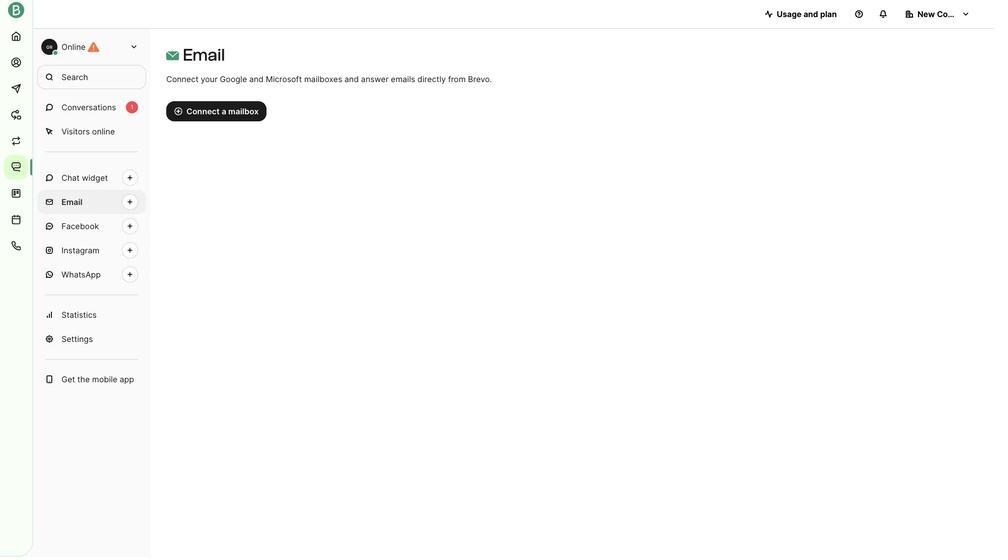 Task type: locate. For each thing, give the bounding box(es) containing it.
usage and plan
[[777, 9, 837, 19]]

visitors
[[61, 126, 90, 137]]

and left plan
[[804, 9, 818, 19]]

0 vertical spatial connect
[[166, 74, 199, 84]]

connect
[[166, 74, 199, 84], [186, 106, 220, 116]]

whatsapp
[[61, 270, 101, 280]]

the
[[77, 374, 90, 385]]

2 horizontal spatial and
[[804, 9, 818, 19]]

facebook link
[[37, 214, 146, 238]]

brevo.
[[468, 74, 492, 84]]

0 horizontal spatial and
[[249, 74, 264, 84]]

settings link
[[37, 327, 146, 351]]

google
[[220, 74, 247, 84]]

microsoft
[[266, 74, 302, 84]]

company
[[937, 9, 974, 19]]

and
[[804, 9, 818, 19], [249, 74, 264, 84], [345, 74, 359, 84]]

a
[[222, 106, 226, 116]]

statistics
[[61, 310, 97, 320]]

online
[[92, 126, 115, 137]]

connect your google and microsoft mailboxes and answer emails directly from brevo.
[[166, 74, 492, 84]]

from
[[448, 74, 466, 84]]

connect for connect your google and microsoft mailboxes and answer emails directly from brevo.
[[166, 74, 199, 84]]

1 vertical spatial connect
[[186, 106, 220, 116]]

instagram link
[[37, 238, 146, 263]]

whatsapp link
[[37, 263, 146, 287]]

facebook
[[61, 221, 99, 231]]

statistics link
[[37, 303, 146, 327]]

email
[[183, 45, 225, 65], [61, 197, 82, 207]]

mailboxes
[[304, 74, 342, 84]]

1 horizontal spatial email
[[183, 45, 225, 65]]

email down chat
[[61, 197, 82, 207]]

email image
[[166, 49, 179, 62]]

and inside button
[[804, 9, 818, 19]]

new
[[918, 9, 935, 19]]

1 vertical spatial email
[[61, 197, 82, 207]]

search
[[61, 72, 88, 82]]

conversations
[[61, 102, 116, 112]]

email up 'your'
[[183, 45, 225, 65]]

connect down email image
[[166, 74, 199, 84]]

widget
[[82, 173, 108, 183]]

online
[[61, 42, 86, 52]]

get the mobile app
[[61, 374, 134, 385]]

connect left a
[[186, 106, 220, 116]]

and right google
[[249, 74, 264, 84]]

1
[[131, 103, 133, 111]]

email link
[[37, 190, 146, 214]]

and left answer
[[345, 74, 359, 84]]

directly
[[418, 74, 446, 84]]

gr
[[46, 44, 53, 50]]

visitors online
[[61, 126, 115, 137]]

0 vertical spatial email
[[183, 45, 225, 65]]

new company
[[918, 9, 974, 19]]

plan
[[820, 9, 837, 19]]



Task type: describe. For each thing, give the bounding box(es) containing it.
chat widget link
[[37, 166, 146, 190]]

connect a mailbox
[[186, 106, 259, 116]]

search link
[[37, 65, 146, 89]]

mailbox
[[228, 106, 259, 116]]

get the mobile app link
[[37, 367, 146, 392]]

your
[[201, 74, 218, 84]]

1 horizontal spatial and
[[345, 74, 359, 84]]

emails
[[391, 74, 415, 84]]

instagram
[[61, 245, 100, 256]]

visitors online link
[[37, 119, 146, 144]]

connect a mailbox link
[[166, 101, 267, 121]]

chat widget
[[61, 173, 108, 183]]

app
[[120, 374, 134, 385]]

settings
[[61, 334, 93, 344]]

get
[[61, 374, 75, 385]]

chat
[[61, 173, 80, 183]]

connect for connect a mailbox
[[186, 106, 220, 116]]

mobile
[[92, 374, 117, 385]]

new company button
[[898, 4, 978, 24]]

0 horizontal spatial email
[[61, 197, 82, 207]]

usage
[[777, 9, 802, 19]]

usage and plan button
[[757, 4, 845, 24]]

answer
[[361, 74, 389, 84]]



Task type: vqa. For each thing, say whether or not it's contained in the screenshot.
Notifications
no



